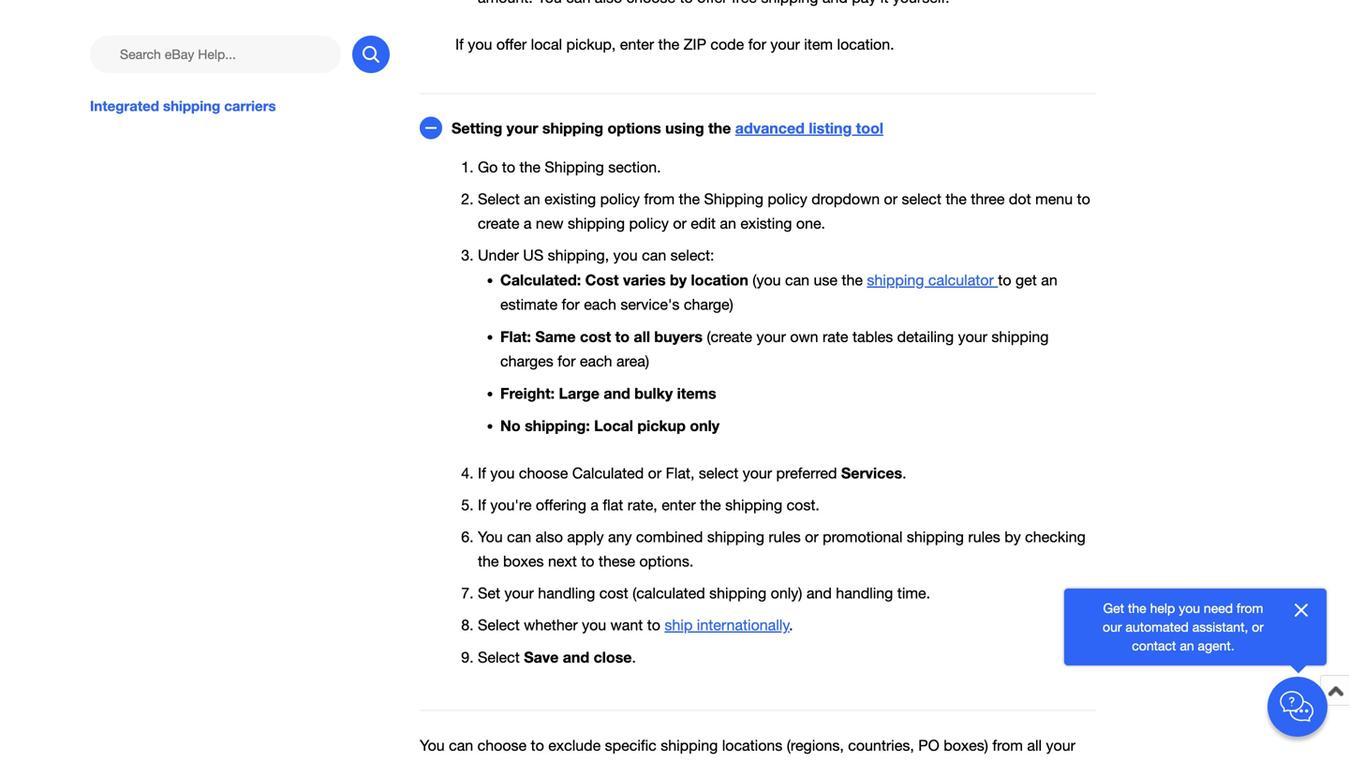 Task type: describe. For each thing, give the bounding box(es) containing it.
1 horizontal spatial .
[[790, 616, 794, 634]]

pickup
[[638, 417, 686, 435]]

offering
[[536, 496, 587, 514]]

shipping calculator link
[[868, 271, 999, 289]]

2 rules from the left
[[969, 528, 1001, 546]]

get
[[1016, 271, 1038, 289]]

1 vertical spatial cost
[[600, 585, 629, 602]]

an inside get the help you need from our automated assistant, or contact an agent.
[[1181, 638, 1195, 653]]

shipping up go to the shipping section.
[[543, 119, 604, 137]]

cost.
[[787, 496, 820, 514]]

you inside if you choose calculated or flat, select your preferred services .
[[491, 465, 515, 482]]

all inside you can choose to exclude specific shipping locations (regions, countries, po boxes) from all your listings by using our
[[1028, 737, 1043, 754]]

carriers
[[224, 97, 276, 114]]

combined
[[636, 528, 703, 546]]

same
[[536, 328, 576, 346]]

freight:
[[501, 384, 555, 402]]

detailing
[[898, 328, 954, 346]]

own
[[791, 328, 819, 346]]

policy down section.
[[601, 190, 640, 208]]

1 horizontal spatial existing
[[741, 215, 793, 232]]

policy left or edit at the top
[[630, 215, 669, 232]]

if you're offering a flat rate, enter the shipping cost.
[[478, 496, 820, 514]]

contact
[[1133, 638, 1177, 653]]

assistant,
[[1193, 619, 1249, 635]]

items
[[677, 384, 717, 402]]

services
[[842, 464, 903, 482]]

the up or edit at the top
[[679, 190, 700, 208]]

0 horizontal spatial enter
[[620, 36, 655, 53]]

you for you can also apply any combined shipping rules or promotional shipping rules by checking the boxes next to these options.
[[478, 528, 503, 546]]

the inside get the help you need from our automated assistant, or contact an agent.
[[1129, 600, 1147, 616]]

if you choose calculated or flat, select your preferred services .
[[478, 464, 907, 482]]

our inside you can choose to exclude specific shipping locations (regions, countries, po boxes) from all your listings by using our
[[532, 761, 554, 762]]

if for services
[[478, 465, 486, 482]]

whether
[[524, 616, 578, 634]]

time.
[[898, 585, 931, 602]]

shipping up time.
[[907, 528, 965, 546]]

flat: same cost to all buyers
[[501, 328, 703, 346]]

(create
[[707, 328, 753, 346]]

code
[[711, 36, 745, 53]]

and for close
[[563, 648, 590, 666]]

us
[[523, 247, 544, 264]]

if you offer local pickup, enter the zip code for your item location.
[[456, 36, 895, 53]]

integrated
[[90, 97, 159, 114]]

to inside you can choose to exclude specific shipping locations (regions, countries, po boxes) from all your listings by using our
[[531, 737, 544, 754]]

go to the shipping section.
[[478, 158, 661, 176]]

any
[[608, 528, 632, 546]]

varies
[[623, 271, 666, 289]]

2 handling from the left
[[837, 585, 894, 602]]

shipping:
[[525, 417, 590, 435]]

item
[[805, 36, 833, 53]]

shipping down select
[[726, 496, 783, 514]]

can up varies
[[642, 247, 667, 264]]

under
[[478, 247, 519, 264]]

charges
[[501, 353, 554, 370]]

location.
[[838, 36, 895, 53]]

select
[[699, 465, 739, 482]]

area)
[[617, 353, 650, 370]]

each inside to get an estimate for each service's charge)
[[584, 296, 617, 313]]

use
[[814, 271, 838, 289]]

Search eBay Help... text field
[[90, 36, 341, 73]]

section.
[[609, 158, 661, 176]]

the inside calculated: cost varies by location (you can use the shipping calculator
[[842, 271, 863, 289]]

to inside to get an estimate for each service's charge)
[[999, 271, 1012, 289]]

flat:
[[501, 328, 531, 346]]

to up area)
[[616, 328, 630, 346]]

menu
[[1036, 190, 1074, 208]]

0 vertical spatial cost
[[580, 328, 611, 346]]

from inside get the help you need from our automated assistant, or contact an agent.
[[1237, 600, 1264, 616]]

three
[[972, 190, 1005, 208]]

(create your own rate tables detailing your shipping charges for each area)
[[501, 328, 1049, 370]]

each inside (create your own rate tables detailing your shipping charges for each area)
[[580, 353, 613, 370]]

to get an estimate for each service's charge)
[[501, 271, 1058, 313]]

ship internationally link
[[665, 616, 790, 634]]

(regions,
[[787, 737, 844, 754]]

listings
[[420, 761, 467, 762]]

set
[[478, 585, 501, 602]]

pickup,
[[567, 36, 616, 53]]

you're
[[491, 496, 532, 514]]

shipping down search ebay help... text box
[[163, 97, 220, 114]]

can inside you can also apply any combined shipping rules or promotional shipping rules by checking the boxes next to these options.
[[507, 528, 532, 546]]

the left three
[[946, 190, 967, 208]]

promotional
[[823, 528, 903, 546]]

countries,
[[849, 737, 915, 754]]

0 horizontal spatial existing
[[545, 190, 596, 208]]

boxes
[[503, 553, 544, 570]]

under us shipping, you can select:
[[478, 247, 715, 264]]

rate,
[[628, 496, 658, 514]]

calculator
[[929, 271, 995, 289]]

get the help you need from our automated assistant, or contact an agent.
[[1103, 600, 1265, 653]]

estimate
[[501, 296, 558, 313]]

only)
[[771, 585, 803, 602]]

. inside 'select save and close .'
[[632, 649, 636, 666]]

get the help you need from our automated assistant, or contact an agent. tooltip
[[1095, 599, 1273, 655]]

choose for services
[[519, 465, 568, 482]]

select for save
[[478, 649, 520, 666]]

dropdown
[[812, 190, 880, 208]]

or edit
[[673, 215, 716, 232]]

your inside if you choose calculated or flat, select your preferred services .
[[743, 465, 773, 482]]

the down select
[[700, 496, 722, 514]]

service's
[[621, 296, 680, 313]]

buyers
[[655, 328, 703, 346]]

tables
[[853, 328, 894, 346]]

shipping inside calculated: cost varies by location (you can use the shipping calculator
[[868, 271, 925, 289]]

shipping inside select an existing policy from the shipping policy dropdown or select the three dot menu to create a new shipping policy or edit an existing one.
[[705, 190, 764, 208]]

shipping up 'set your handling cost (calculated shipping only) and handling time.'
[[708, 528, 765, 546]]

policy up one.
[[768, 190, 808, 208]]

want
[[611, 616, 643, 634]]

to right go
[[502, 158, 516, 176]]

automated
[[1126, 619, 1190, 635]]

advanced listing tool link
[[736, 117, 884, 140]]

ship
[[665, 616, 693, 634]]

freight: large and bulky items
[[501, 384, 717, 402]]

new
[[536, 215, 564, 232]]



Task type: locate. For each thing, give the bounding box(es) containing it.
to left exclude
[[531, 737, 544, 754]]

0 vertical spatial you
[[478, 528, 503, 546]]

choose left exclude
[[478, 737, 527, 754]]

zip
[[684, 36, 707, 53]]

integrated shipping carriers
[[90, 97, 276, 114]]

the
[[659, 36, 680, 53], [709, 119, 732, 137], [520, 158, 541, 176], [679, 190, 700, 208], [946, 190, 967, 208], [842, 271, 863, 289], [700, 496, 722, 514], [478, 553, 499, 570], [1129, 600, 1147, 616]]

to left get
[[999, 271, 1012, 289]]

you left the offer
[[468, 36, 493, 53]]

1 horizontal spatial or
[[805, 528, 819, 546]]

shipping up internationally
[[710, 585, 767, 602]]

by inside you can choose to exclude specific shipping locations (regions, countries, po boxes) from all your listings by using our
[[471, 761, 487, 762]]

shipping
[[545, 158, 605, 176], [705, 190, 764, 208]]

using inside you can choose to exclude specific shipping locations (regions, countries, po boxes) from all your listings by using our
[[491, 761, 528, 762]]

choose inside if you choose calculated or flat, select your preferred services .
[[519, 465, 568, 482]]

2 horizontal spatial and
[[807, 585, 832, 602]]

to left ship on the bottom of the page
[[648, 616, 661, 634]]

enter right the pickup,
[[620, 36, 655, 53]]

offer
[[497, 36, 527, 53]]

you right help
[[1180, 600, 1201, 616]]

internationally
[[697, 616, 790, 634]]

1 vertical spatial if
[[478, 465, 486, 482]]

you can also apply any combined shipping rules or promotional shipping rules by checking the boxes next to these options.
[[478, 528, 1086, 570]]

specific
[[605, 737, 657, 754]]

all
[[634, 328, 651, 346], [1028, 737, 1043, 754]]

each down flat: same cost to all buyers
[[580, 353, 613, 370]]

1 vertical spatial .
[[790, 616, 794, 634]]

you for you can choose to exclude specific shipping locations (regions, countries, po boxes) from all your listings by using our
[[420, 737, 445, 754]]

1 horizontal spatial our
[[1103, 619, 1123, 635]]

next
[[548, 553, 577, 570]]

1 vertical spatial our
[[532, 761, 554, 762]]

1 vertical spatial choose
[[478, 737, 527, 754]]

handling left time.
[[837, 585, 894, 602]]

1 horizontal spatial a
[[591, 496, 599, 514]]

0 horizontal spatial you
[[420, 737, 445, 754]]

rate
[[823, 328, 849, 346]]

you
[[478, 528, 503, 546], [420, 737, 445, 754]]

your inside you can choose to exclude specific shipping locations (regions, countries, po boxes) from all your listings by using our
[[1047, 737, 1076, 754]]

select left save
[[478, 649, 520, 666]]

select up create
[[478, 190, 520, 208]]

a left flat
[[591, 496, 599, 514]]

and right save
[[563, 648, 590, 666]]

no shipping: local pickup only
[[501, 417, 720, 435]]

create
[[478, 215, 520, 232]]

shipping up under us shipping, you can select:
[[568, 215, 625, 232]]

can inside you can choose to exclude specific shipping locations (regions, countries, po boxes) from all your listings by using our
[[449, 737, 474, 754]]

for up same
[[562, 296, 580, 313]]

1 horizontal spatial and
[[604, 384, 631, 402]]

cost down these
[[600, 585, 629, 602]]

1 vertical spatial by
[[1005, 528, 1022, 546]]

can up listings
[[449, 737, 474, 754]]

1 vertical spatial shipping
[[705, 190, 764, 208]]

shipping left section.
[[545, 158, 605, 176]]

the left zip
[[659, 36, 680, 53]]

1 horizontal spatial enter
[[662, 496, 696, 514]]

dot
[[1010, 190, 1032, 208]]

an
[[524, 190, 541, 208], [720, 215, 737, 232], [1042, 271, 1058, 289], [1181, 638, 1195, 653]]

1 vertical spatial you
[[420, 737, 445, 754]]

if inside if you choose calculated or flat, select your preferred services .
[[478, 465, 486, 482]]

the left the advanced listing
[[709, 119, 732, 137]]

2 vertical spatial by
[[471, 761, 487, 762]]

you up listings
[[420, 737, 445, 754]]

tool
[[857, 119, 884, 137]]

1 vertical spatial using
[[491, 761, 528, 762]]

0 vertical spatial .
[[903, 465, 907, 482]]

rules left checking
[[969, 528, 1001, 546]]

1 vertical spatial each
[[580, 353, 613, 370]]

0 vertical spatial shipping
[[545, 158, 605, 176]]

0 vertical spatial by
[[670, 271, 687, 289]]

0 horizontal spatial all
[[634, 328, 651, 346]]

our down exclude
[[532, 761, 554, 762]]

you can choose to exclude specific shipping locations (regions, countries, po boxes) from all your listings by using our
[[420, 737, 1076, 762]]

0 horizontal spatial handling
[[538, 585, 596, 602]]

for for each
[[558, 353, 576, 370]]

to inside you can also apply any combined shipping rules or promotional shipping rules by checking the boxes next to these options.
[[581, 553, 595, 570]]

preferred
[[777, 465, 838, 482]]

enter down flat,
[[662, 496, 696, 514]]

flat
[[603, 496, 624, 514]]

0 horizontal spatial using
[[491, 761, 528, 762]]

existing
[[545, 190, 596, 208], [741, 215, 793, 232]]

2 vertical spatial select
[[478, 649, 520, 666]]

bulky
[[635, 384, 673, 402]]

to right menu
[[1078, 190, 1091, 208]]

1 horizontal spatial rules
[[969, 528, 1001, 546]]

no
[[501, 417, 521, 435]]

or right 'assistant,'
[[1253, 619, 1265, 635]]

for down same
[[558, 353, 576, 370]]

using right options
[[666, 119, 705, 137]]

1 horizontal spatial using
[[666, 119, 705, 137]]

2 vertical spatial .
[[632, 649, 636, 666]]

calculated
[[573, 465, 644, 482]]

handling down next
[[538, 585, 596, 602]]

choose up offering
[[519, 465, 568, 482]]

need
[[1205, 600, 1234, 616]]

an right get
[[1042, 271, 1058, 289]]

local
[[594, 417, 634, 435]]

existing left one.
[[741, 215, 793, 232]]

0 horizontal spatial and
[[563, 648, 590, 666]]

and right only)
[[807, 585, 832, 602]]

from down section.
[[644, 190, 675, 208]]

flat,
[[666, 465, 695, 482]]

choose
[[519, 465, 568, 482], [478, 737, 527, 754]]

an right or edit at the top
[[720, 215, 737, 232]]

a left 'new'
[[524, 215, 532, 232]]

1 handling from the left
[[538, 585, 596, 602]]

.
[[903, 465, 907, 482], [790, 616, 794, 634], [632, 649, 636, 666]]

2 vertical spatial from
[[993, 737, 1024, 754]]

1 vertical spatial or
[[805, 528, 819, 546]]

and up local
[[604, 384, 631, 402]]

for
[[749, 36, 767, 53], [562, 296, 580, 313], [558, 353, 576, 370]]

. up promotional
[[903, 465, 907, 482]]

checking
[[1026, 528, 1086, 546]]

or
[[648, 465, 662, 482], [805, 528, 819, 546], [1253, 619, 1265, 635]]

each
[[584, 296, 617, 313], [580, 353, 613, 370]]

0 vertical spatial all
[[634, 328, 651, 346]]

or inside you can also apply any combined shipping rules or promotional shipping rules by checking the boxes next to these options.
[[805, 528, 819, 546]]

2 vertical spatial and
[[563, 648, 590, 666]]

or down the cost.
[[805, 528, 819, 546]]

for inside (create your own rate tables detailing your shipping charges for each area)
[[558, 353, 576, 370]]

2 vertical spatial if
[[478, 496, 486, 514]]

2 horizontal spatial or
[[1253, 619, 1265, 635]]

our down get
[[1103, 619, 1123, 635]]

or select
[[885, 190, 942, 208]]

you up varies
[[614, 247, 638, 264]]

1 horizontal spatial from
[[993, 737, 1024, 754]]

all up area)
[[634, 328, 651, 346]]

shipping inside (create your own rate tables detailing your shipping charges for each area)
[[992, 328, 1049, 346]]

calculated:
[[501, 271, 581, 289]]

. down select whether you want to ship internationally .
[[632, 649, 636, 666]]

exclude
[[549, 737, 601, 754]]

0 vertical spatial if
[[456, 36, 464, 53]]

select for an
[[478, 190, 520, 208]]

using right listings
[[491, 761, 528, 762]]

0 vertical spatial our
[[1103, 619, 1123, 635]]

one.
[[797, 215, 826, 232]]

0 horizontal spatial from
[[644, 190, 675, 208]]

1 vertical spatial existing
[[741, 215, 793, 232]]

to
[[502, 158, 516, 176], [1078, 190, 1091, 208], [999, 271, 1012, 289], [616, 328, 630, 346], [581, 553, 595, 570], [648, 616, 661, 634], [531, 737, 544, 754]]

by inside you can also apply any combined shipping rules or promotional shipping rules by checking the boxes next to these options.
[[1005, 528, 1022, 546]]

0 horizontal spatial .
[[632, 649, 636, 666]]

0 vertical spatial from
[[644, 190, 675, 208]]

select:
[[671, 247, 715, 264]]

you up 'you're'
[[491, 465, 515, 482]]

by right listings
[[471, 761, 487, 762]]

the up set
[[478, 553, 499, 570]]

1 horizontal spatial shipping
[[705, 190, 764, 208]]

the right use
[[842, 271, 863, 289]]

2 horizontal spatial .
[[903, 465, 907, 482]]

for inside to get an estimate for each service's charge)
[[562, 296, 580, 313]]

1 vertical spatial enter
[[662, 496, 696, 514]]

2 vertical spatial for
[[558, 353, 576, 370]]

save
[[524, 648, 559, 666]]

from inside you can choose to exclude specific shipping locations (regions, countries, po boxes) from all your listings by using our
[[993, 737, 1024, 754]]

agent.
[[1199, 638, 1235, 653]]

0 vertical spatial for
[[749, 36, 767, 53]]

shipping down get
[[992, 328, 1049, 346]]

choose for countries,
[[478, 737, 527, 754]]

you down 'you're'
[[478, 528, 503, 546]]

can inside calculated: cost varies by location (you can use the shipping calculator
[[786, 271, 810, 289]]

1 select from the top
[[478, 190, 520, 208]]

each down cost on the top
[[584, 296, 617, 313]]

0 vertical spatial a
[[524, 215, 532, 232]]

if for for
[[456, 36, 464, 53]]

you
[[468, 36, 493, 53], [614, 247, 638, 264], [491, 465, 515, 482], [1180, 600, 1201, 616], [582, 616, 607, 634]]

1 vertical spatial select
[[478, 616, 520, 634]]

location
[[691, 271, 749, 289]]

select inside select an existing policy from the shipping policy dropdown or select the three dot menu to create a new shipping policy or edit an existing one.
[[478, 190, 520, 208]]

all right boxes) at the right of page
[[1028, 737, 1043, 754]]

select down set
[[478, 616, 520, 634]]

2 vertical spatial or
[[1253, 619, 1265, 635]]

by down select:
[[670, 271, 687, 289]]

the inside you can also apply any combined shipping rules or promotional shipping rules by checking the boxes next to these options.
[[478, 553, 499, 570]]

shipping up tables
[[868, 271, 925, 289]]

for right code
[[749, 36, 767, 53]]

cost
[[580, 328, 611, 346], [600, 585, 629, 602]]

. inside if you choose calculated or flat, select your preferred services .
[[903, 465, 907, 482]]

options
[[608, 119, 662, 137]]

. down only)
[[790, 616, 794, 634]]

if for cost.
[[478, 496, 486, 514]]

you inside get the help you need from our automated assistant, or contact an agent.
[[1180, 600, 1201, 616]]

locations
[[723, 737, 783, 754]]

1 horizontal spatial by
[[670, 271, 687, 289]]

close
[[594, 648, 632, 666]]

0 vertical spatial using
[[666, 119, 705, 137]]

3 select from the top
[[478, 649, 520, 666]]

an inside to get an estimate for each service's charge)
[[1042, 271, 1058, 289]]

1 horizontal spatial you
[[478, 528, 503, 546]]

by left checking
[[1005, 528, 1022, 546]]

to down apply
[[581, 553, 595, 570]]

existing down go to the shipping section.
[[545, 190, 596, 208]]

these
[[599, 553, 636, 570]]

options.
[[640, 553, 694, 570]]

large
[[559, 384, 600, 402]]

and for bulky
[[604, 384, 631, 402]]

1 vertical spatial from
[[1237, 600, 1264, 616]]

our inside get the help you need from our automated assistant, or contact an agent.
[[1103, 619, 1123, 635]]

0 vertical spatial each
[[584, 296, 617, 313]]

or inside get the help you need from our automated assistant, or contact an agent.
[[1253, 619, 1265, 635]]

1 horizontal spatial all
[[1028, 737, 1043, 754]]

0 horizontal spatial shipping
[[545, 158, 605, 176]]

you left want
[[582, 616, 607, 634]]

charge)
[[684, 296, 734, 313]]

shipping right the specific
[[661, 737, 718, 754]]

an up 'new'
[[524, 190, 541, 208]]

shipping,
[[548, 247, 610, 264]]

advanced listing
[[736, 119, 852, 137]]

1 vertical spatial and
[[807, 585, 832, 602]]

0 horizontal spatial rules
[[769, 528, 801, 546]]

or inside if you choose calculated or flat, select your preferred services .
[[648, 465, 662, 482]]

0 vertical spatial or
[[648, 465, 662, 482]]

po
[[919, 737, 940, 754]]

0 vertical spatial choose
[[519, 465, 568, 482]]

0 horizontal spatial our
[[532, 761, 554, 762]]

select for whether
[[478, 616, 520, 634]]

set your handling cost (calculated shipping only) and handling time.
[[478, 585, 931, 602]]

you inside you can choose to exclude specific shipping locations (regions, countries, po boxes) from all your listings by using our
[[420, 737, 445, 754]]

a inside select an existing policy from the shipping policy dropdown or select the three dot menu to create a new shipping policy or edit an existing one.
[[524, 215, 532, 232]]

our
[[1103, 619, 1123, 635], [532, 761, 554, 762]]

select an existing policy from the shipping policy dropdown or select the three dot menu to create a new shipping policy or edit an existing one.
[[478, 190, 1091, 232]]

cost
[[586, 271, 619, 289]]

0 vertical spatial existing
[[545, 190, 596, 208]]

0 horizontal spatial a
[[524, 215, 532, 232]]

0 vertical spatial select
[[478, 190, 520, 208]]

select save and close .
[[478, 648, 636, 666]]

to inside select an existing policy from the shipping policy dropdown or select the three dot menu to create a new shipping policy or edit an existing one.
[[1078, 190, 1091, 208]]

1 vertical spatial a
[[591, 496, 599, 514]]

your
[[771, 36, 800, 53], [507, 119, 539, 137], [757, 328, 786, 346], [959, 328, 988, 346], [743, 465, 773, 482], [505, 585, 534, 602], [1047, 737, 1076, 754]]

an left agent.
[[1181, 638, 1195, 653]]

only
[[690, 417, 720, 435]]

from inside select an existing policy from the shipping policy dropdown or select the three dot menu to create a new shipping policy or edit an existing one.
[[644, 190, 675, 208]]

the right go
[[520, 158, 541, 176]]

also
[[536, 528, 563, 546]]

from right need
[[1237, 600, 1264, 616]]

2 horizontal spatial from
[[1237, 600, 1264, 616]]

for for your
[[749, 36, 767, 53]]

1 vertical spatial all
[[1028, 737, 1043, 754]]

you inside you can also apply any combined shipping rules or promotional shipping rules by checking the boxes next to these options.
[[478, 528, 503, 546]]

if
[[456, 36, 464, 53], [478, 465, 486, 482], [478, 496, 486, 514]]

0 vertical spatial and
[[604, 384, 631, 402]]

0 vertical spatial enter
[[620, 36, 655, 53]]

calculated: cost varies by location (you can use the shipping calculator
[[501, 271, 999, 289]]

go
[[478, 158, 498, 176]]

(calculated
[[633, 585, 706, 602]]

select inside 'select save and close .'
[[478, 649, 520, 666]]

can left use
[[786, 271, 810, 289]]

1 rules from the left
[[769, 528, 801, 546]]

select
[[478, 190, 520, 208], [478, 616, 520, 634], [478, 649, 520, 666]]

2 horizontal spatial by
[[1005, 528, 1022, 546]]

shipping inside select an existing policy from the shipping policy dropdown or select the three dot menu to create a new shipping policy or edit an existing one.
[[568, 215, 625, 232]]

2 select from the top
[[478, 616, 520, 634]]

1 vertical spatial for
[[562, 296, 580, 313]]

0 horizontal spatial by
[[471, 761, 487, 762]]

shipping inside you can choose to exclude specific shipping locations (regions, countries, po boxes) from all your listings by using our
[[661, 737, 718, 754]]

boxes)
[[944, 737, 989, 754]]

rules down the cost.
[[769, 528, 801, 546]]

select whether you want to ship internationally .
[[478, 616, 798, 634]]

cost right same
[[580, 328, 611, 346]]

can up boxes
[[507, 528, 532, 546]]

or left flat,
[[648, 465, 662, 482]]

from right boxes) at the right of page
[[993, 737, 1024, 754]]

choose inside you can choose to exclude specific shipping locations (regions, countries, po boxes) from all your listings by using our
[[478, 737, 527, 754]]

the right get
[[1129, 600, 1147, 616]]

(you
[[753, 271, 781, 289]]

1 horizontal spatial handling
[[837, 585, 894, 602]]

shipping up or edit at the top
[[705, 190, 764, 208]]

0 horizontal spatial or
[[648, 465, 662, 482]]



Task type: vqa. For each thing, say whether or not it's contained in the screenshot.
or in You Can Also Apply Any Combined Shipping Rules Or Promotional Shipping Rules By Checking The Boxes Next To These Options.
yes



